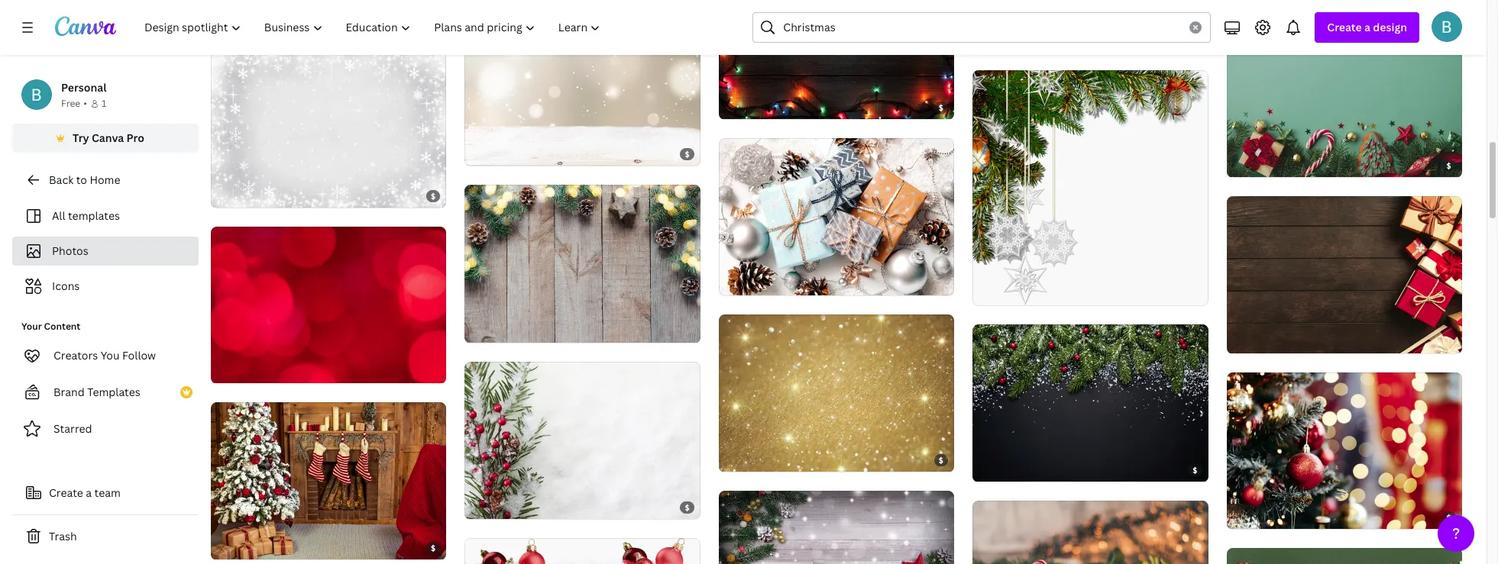 Task type: vqa. For each thing, say whether or not it's contained in the screenshot.
All
yes



Task type: describe. For each thing, give the bounding box(es) containing it.
back
[[49, 173, 74, 187]]

back to home
[[49, 173, 120, 187]]

follow
[[122, 349, 156, 363]]

back to home link
[[12, 165, 199, 196]]

create for create a team
[[49, 486, 83, 501]]

$ for merry christmas background image
[[1193, 465, 1198, 476]]

starred
[[54, 422, 92, 436]]

christmas theme image
[[465, 539, 701, 565]]

try
[[73, 131, 89, 145]]

$ for christmas lights image
[[939, 103, 944, 113]]

golden glitter christmas background image
[[719, 315, 955, 472]]

merry christmas! christmas flat lay. stylish christmas border wi image
[[1227, 20, 1463, 177]]

$ for christmas snowflakes background image
[[431, 191, 436, 201]]

$ for christmas ornament image
[[431, 14, 436, 25]]

creators you follow
[[54, 349, 156, 363]]

christmas background image
[[719, 491, 955, 565]]

templates
[[68, 209, 120, 223]]

create a design
[[1328, 20, 1408, 34]]

free
[[61, 97, 80, 110]]

merry christmas background image
[[973, 325, 1209, 482]]

$ for christmas background. image
[[685, 149, 690, 160]]

$ for christmas decor on christmas tree image
[[1447, 513, 1453, 524]]

all templates link
[[21, 202, 190, 231]]

all
[[52, 209, 65, 223]]

canva
[[92, 131, 124, 145]]

a for team
[[86, 486, 92, 501]]

christmas lights image
[[719, 0, 955, 119]]

team
[[94, 486, 121, 501]]

christmas gift boxes image
[[1227, 196, 1463, 354]]

to
[[76, 173, 87, 187]]

your content
[[21, 320, 81, 333]]

free •
[[61, 97, 87, 110]]

home
[[90, 173, 120, 187]]

content
[[44, 320, 81, 333]]

personal
[[61, 80, 107, 95]]

green christmas background image
[[1227, 549, 1463, 565]]

try canva pro button
[[12, 124, 199, 153]]

create for create a design
[[1328, 20, 1363, 34]]

icons
[[52, 279, 80, 294]]

Search search field
[[784, 13, 1181, 42]]

christmas background with fir tree branches, pine cones, and christmas lights image
[[465, 185, 701, 343]]

a for design
[[1365, 20, 1371, 34]]



Task type: locate. For each thing, give the bounding box(es) containing it.
None search field
[[753, 12, 1212, 43]]

create left team
[[49, 486, 83, 501]]

top level navigation element
[[135, 12, 614, 43]]

•
[[84, 97, 87, 110]]

brand templates
[[54, 385, 140, 400]]

your
[[21, 320, 42, 333]]

0 horizontal spatial create
[[49, 486, 83, 501]]

christmas boughs image
[[465, 362, 701, 520]]

christmas home decoration image
[[211, 403, 447, 560]]

1 vertical spatial a
[[86, 486, 92, 501]]

pro
[[127, 131, 144, 145]]

icons link
[[21, 272, 190, 301]]

0 vertical spatial create
[[1328, 20, 1363, 34]]

close-up shot of christmas decorations image
[[719, 138, 955, 296]]

1 horizontal spatial a
[[1365, 20, 1371, 34]]

$ for 'golden glitter christmas background' image
[[939, 455, 944, 466]]

1 horizontal spatial create
[[1328, 20, 1363, 34]]

templates
[[87, 385, 140, 400]]

creators
[[54, 349, 98, 363]]

brand
[[54, 385, 85, 400]]

$ for 'christmas home decoration' image
[[431, 544, 436, 554]]

christmas snowflakes background image
[[211, 50, 447, 208]]

1
[[102, 97, 106, 110]]

create a team button
[[12, 478, 199, 509]]

photos
[[52, 244, 88, 258]]

creators you follow link
[[12, 341, 199, 371]]

a left team
[[86, 486, 92, 501]]

create inside create a design dropdown button
[[1328, 20, 1363, 34]]

a
[[1365, 20, 1371, 34], [86, 486, 92, 501]]

$ for 'merry christmas! christmas flat lay. stylish christmas border wi' image
[[1447, 160, 1453, 171]]

christmas background. image
[[465, 0, 701, 166]]

create
[[1328, 20, 1363, 34], [49, 486, 83, 501]]

create inside create a team button
[[49, 486, 83, 501]]

a left "design"
[[1365, 20, 1371, 34]]

0 horizontal spatial a
[[86, 486, 92, 501]]

brand templates link
[[12, 378, 199, 408]]

0 vertical spatial a
[[1365, 20, 1371, 34]]

$ for christmas boughs image
[[685, 503, 690, 514]]

create a team
[[49, 486, 121, 501]]

christmas ornament image
[[211, 0, 447, 31]]

create a design button
[[1316, 12, 1420, 43]]

trash link
[[12, 522, 199, 553]]

1 vertical spatial create
[[49, 486, 83, 501]]

trash
[[49, 530, 77, 544]]

christmas decor on christmas tree image
[[1227, 373, 1463, 530]]

$
[[431, 14, 436, 25], [939, 103, 944, 113], [685, 149, 690, 160], [1447, 160, 1453, 171], [431, 191, 436, 201], [939, 455, 944, 466], [1193, 465, 1198, 476], [685, 503, 690, 514], [1447, 513, 1453, 524], [431, 544, 436, 554]]

create left "design"
[[1328, 20, 1363, 34]]

brad klo image
[[1432, 11, 1463, 42]]

red bokeh background image
[[211, 227, 447, 384]]

design
[[1374, 20, 1408, 34]]

all templates
[[52, 209, 120, 223]]

a inside dropdown button
[[1365, 20, 1371, 34]]

starred link
[[12, 414, 199, 445]]

you
[[101, 349, 120, 363]]

try canva pro
[[73, 131, 144, 145]]

a inside button
[[86, 486, 92, 501]]



